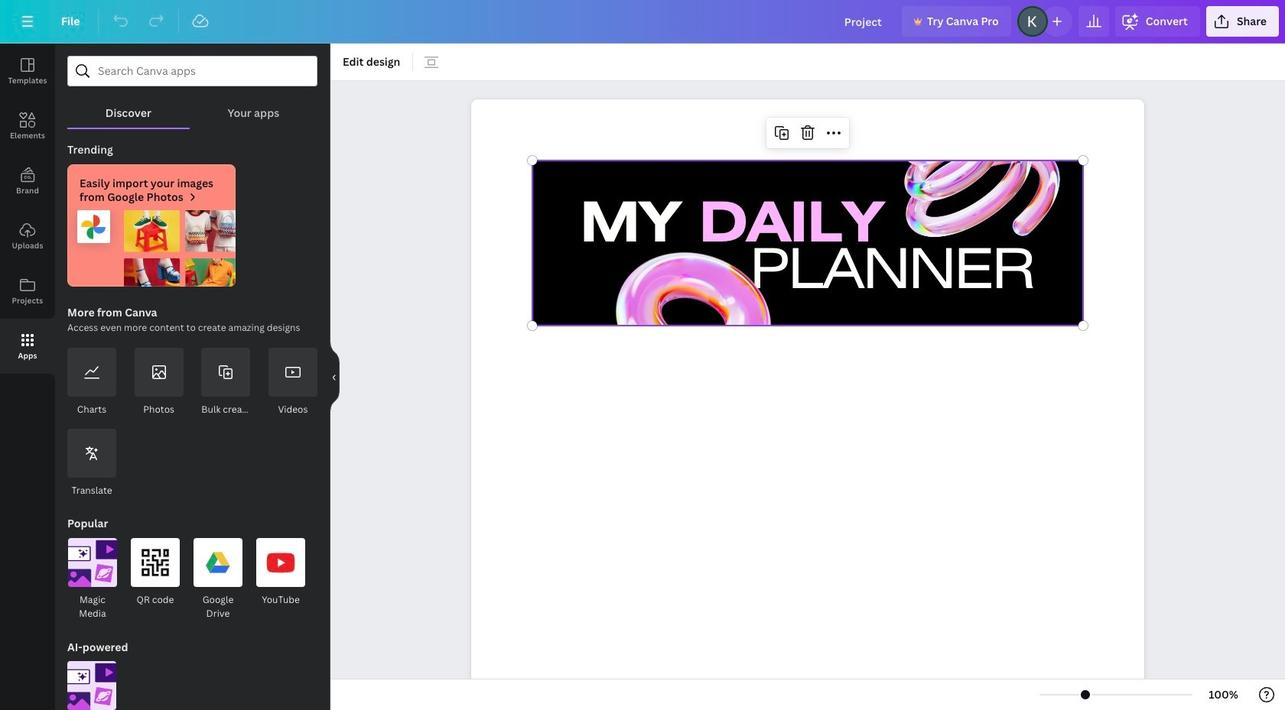 Task type: vqa. For each thing, say whether or not it's contained in the screenshot.
text box
yes



Task type: locate. For each thing, give the bounding box(es) containing it.
Search Canva apps search field
[[98, 57, 287, 86]]

Design title text field
[[832, 6, 896, 37]]

hide image
[[330, 340, 340, 414]]

the google photos logo is positioned on the left side. to the right of the logo, there is a grid containing four images. these images display colorful shoes, shirts, or chairs. image
[[67, 210, 236, 287]]

None text field
[[471, 91, 1145, 711]]

side panel tab list
[[0, 44, 55, 374]]



Task type: describe. For each thing, give the bounding box(es) containing it.
main menu bar
[[0, 0, 1285, 44]]

Zoom button
[[1199, 683, 1249, 708]]



